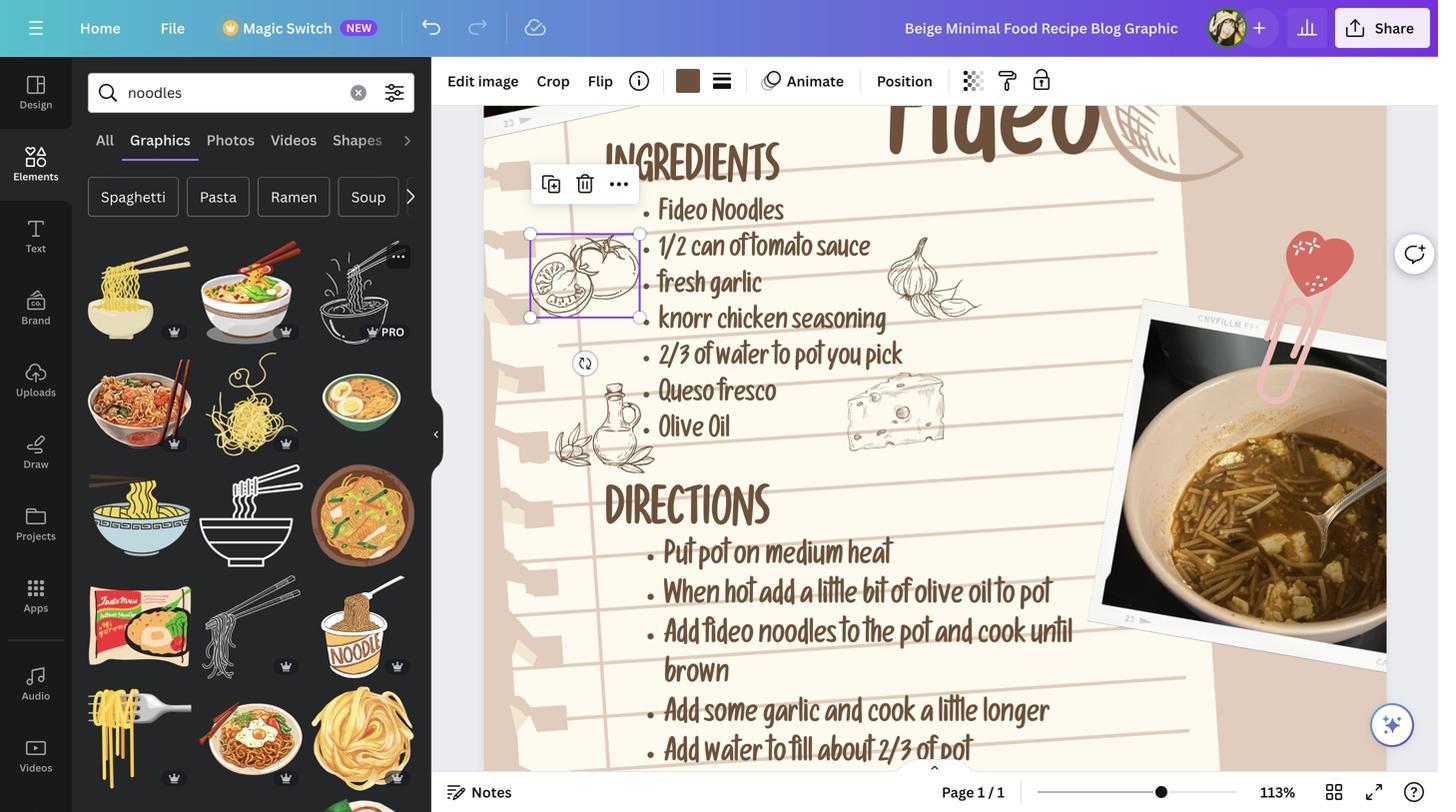 Task type: locate. For each thing, give the bounding box(es) containing it.
cook up the about
[[868, 702, 916, 732]]

position
[[877, 71, 933, 90]]

brand
[[21, 314, 51, 327]]

home link
[[64, 8, 137, 48]]

0 vertical spatial 2/3
[[659, 347, 690, 374]]

of right can
[[730, 238, 747, 266]]

position button
[[869, 65, 941, 97]]

0 vertical spatial fideo
[[888, 78, 1102, 196]]

little left the bit
[[818, 584, 858, 613]]

you
[[828, 347, 862, 374]]

add some garlic and cook a little longer
[[664, 702, 1050, 732]]

audio
[[398, 130, 438, 149], [22, 689, 50, 703]]

edit image button
[[440, 65, 527, 97]]

of inside knorr chicken seasoning 2/3 of water to pot you pick queso fresco olive oil
[[695, 347, 712, 374]]

a
[[800, 584, 813, 613], [921, 702, 934, 732]]

2/3 down the knorr
[[659, 347, 690, 374]]

and down the olive at the right bottom
[[935, 623, 973, 653]]

0 vertical spatial audio button
[[390, 121, 446, 159]]

1 vertical spatial cook
[[868, 702, 916, 732]]

1 add from the top
[[664, 623, 700, 653]]

apps button
[[0, 560, 72, 632]]

noodles
[[712, 202, 784, 229]]

when
[[664, 584, 720, 613]]

1 horizontal spatial and
[[935, 623, 973, 653]]

fideo
[[705, 623, 754, 653]]

2/3
[[659, 347, 690, 374], [878, 742, 912, 771]]

audio button right shapes
[[390, 121, 446, 159]]

2 add from the top
[[664, 702, 700, 732]]

pasta button
[[187, 177, 250, 217]]

0 horizontal spatial a
[[800, 584, 813, 613]]

1 vertical spatial audio button
[[0, 648, 72, 720]]

0 horizontal spatial 2/3
[[659, 347, 690, 374]]

1 horizontal spatial fideo
[[888, 78, 1102, 196]]

1 vertical spatial and
[[825, 702, 863, 732]]

0 horizontal spatial cook
[[868, 702, 916, 732]]

1 left / on the right
[[978, 783, 985, 802]]

1 horizontal spatial videos
[[271, 130, 317, 149]]

audio down apps at the bottom left of page
[[22, 689, 50, 703]]

tomato
[[751, 238, 813, 266]]

0 vertical spatial add
[[664, 623, 700, 653]]

0 vertical spatial little
[[818, 584, 858, 613]]

knorr
[[659, 311, 713, 338]]

Search elements search field
[[128, 74, 339, 112]]

audio button down apps at the bottom left of page
[[0, 648, 72, 720]]

water down the some
[[705, 742, 763, 771]]

to down chicken
[[774, 347, 791, 374]]

fideo inside fideo noodles 1/2 can of tomato sauce
[[659, 202, 708, 229]]

Design title text field
[[889, 8, 1200, 48]]

pasta tagliatelle watercolor image
[[311, 687, 415, 791]]

file button
[[145, 8, 201, 48]]

can
[[691, 238, 725, 266]]

add for add water to fill about 2/3 of pot
[[664, 742, 700, 771]]

cook down oil
[[978, 623, 1026, 653]]

when hot add a little bit of olive oil to pot
[[664, 584, 1051, 613]]

garlic up chicken
[[710, 275, 762, 302]]

a up show pages image
[[921, 702, 934, 732]]

1 vertical spatial water
[[705, 742, 763, 771]]

0 vertical spatial and
[[935, 623, 973, 653]]

0 horizontal spatial fideo
[[659, 202, 708, 229]]

cook inside add fideo noodles to the pot and cook until brown
[[978, 623, 1026, 653]]

1 right / on the right
[[998, 783, 1005, 802]]

shapes button
[[325, 121, 390, 159]]

page 1 / 1
[[942, 783, 1005, 802]]

to left 'fill'
[[768, 742, 786, 771]]

switch
[[287, 18, 332, 37]]

pot right the
[[900, 623, 931, 653]]

1 horizontal spatial a
[[921, 702, 934, 732]]

audio button
[[390, 121, 446, 159], [0, 648, 72, 720]]

soup button
[[338, 177, 399, 217]]

apps
[[24, 601, 48, 615]]

add for add some garlic and cook a little longer
[[664, 702, 700, 732]]

water inside knorr chicken seasoning 2/3 of water to pot you pick queso fresco olive oil
[[716, 347, 770, 374]]

0 vertical spatial a
[[800, 584, 813, 613]]

olive
[[915, 584, 964, 613]]

of right the bit
[[891, 584, 910, 613]]

0 horizontal spatial 1
[[978, 783, 985, 802]]

little up show pages image
[[939, 702, 979, 732]]

1 vertical spatial videos button
[[0, 720, 72, 792]]

noodle cup image
[[311, 575, 415, 679]]

pro group
[[311, 241, 415, 344]]

1 horizontal spatial 1
[[998, 783, 1005, 802]]

oil
[[969, 584, 992, 613]]

fideo
[[888, 78, 1102, 196], [659, 202, 708, 229]]

to left the
[[842, 623, 860, 653]]

1 vertical spatial fideo
[[659, 202, 708, 229]]

water up fresco
[[716, 347, 770, 374]]

file
[[161, 18, 185, 37]]

little
[[818, 584, 858, 613], [939, 702, 979, 732]]

garlic
[[710, 275, 762, 302], [763, 702, 820, 732]]

animate button
[[755, 65, 852, 97]]

pot
[[795, 347, 823, 374], [699, 544, 729, 574], [1020, 584, 1051, 613], [900, 623, 931, 653], [941, 742, 971, 771]]

cute organic instant noodles image
[[88, 575, 191, 679]]

0 vertical spatial videos
[[271, 130, 317, 149]]

add
[[664, 623, 700, 653], [664, 702, 700, 732], [664, 742, 700, 771]]

113% button
[[1246, 776, 1311, 808]]

pot left on
[[699, 544, 729, 574]]

1 vertical spatial 2/3
[[878, 742, 912, 771]]

pot left "you"
[[795, 347, 823, 374]]

of up the queso
[[695, 347, 712, 374]]

fresco
[[719, 383, 777, 410]]

1 vertical spatial garlic
[[763, 702, 820, 732]]

1 vertical spatial audio
[[22, 689, 50, 703]]

garlic up 'fill'
[[763, 702, 820, 732]]

0 vertical spatial garlic
[[710, 275, 762, 302]]

0 vertical spatial audio
[[398, 130, 438, 149]]

0 horizontal spatial audio
[[22, 689, 50, 703]]

2/3 right the about
[[878, 742, 912, 771]]

illustration of italian pasta with stainless steel fork image
[[88, 687, 191, 791]]

1 vertical spatial videos
[[20, 761, 52, 775]]

sauce
[[817, 238, 871, 266]]

of
[[730, 238, 747, 266], [695, 347, 712, 374], [891, 584, 910, 613], [917, 742, 936, 771]]

about
[[818, 742, 873, 771]]

until
[[1031, 623, 1073, 653]]

a right 'add' on the bottom right of page
[[800, 584, 813, 613]]

add fideo noodles to the pot and cook until brown
[[664, 623, 1073, 692]]

0 vertical spatial cook
[[978, 623, 1026, 653]]

add inside add fideo noodles to the pot and cook until brown
[[664, 623, 700, 653]]

videos button
[[263, 121, 325, 159], [0, 720, 72, 792]]

1 horizontal spatial 2/3
[[878, 742, 912, 771]]

fideo for fideo
[[888, 78, 1102, 196]]

side panel tab list
[[0, 57, 72, 812]]

2 vertical spatial add
[[664, 742, 700, 771]]

and up the about
[[825, 702, 863, 732]]

0 horizontal spatial and
[[825, 702, 863, 732]]

water
[[716, 347, 770, 374], [705, 742, 763, 771]]

1 vertical spatial little
[[939, 702, 979, 732]]

0 horizontal spatial audio button
[[0, 648, 72, 720]]

projects
[[16, 529, 56, 543]]

magic switch
[[243, 18, 332, 37]]

1 horizontal spatial audio button
[[390, 121, 446, 159]]

audio right shapes
[[398, 130, 438, 149]]

text
[[26, 242, 46, 255]]

0 vertical spatial videos button
[[263, 121, 325, 159]]

new
[[346, 20, 372, 35]]

uploads button
[[0, 345, 72, 417]]

1 vertical spatial add
[[664, 702, 700, 732]]

1 horizontal spatial audio
[[398, 130, 438, 149]]

group
[[88, 229, 191, 344], [199, 229, 303, 344], [88, 340, 191, 456], [199, 340, 303, 456], [311, 340, 415, 456], [88, 452, 191, 567], [199, 452, 303, 567], [311, 452, 415, 567], [88, 563, 191, 679], [199, 563, 303, 679], [311, 563, 415, 679], [311, 675, 415, 791], [88, 687, 191, 791], [199, 687, 303, 791], [311, 787, 415, 812]]

1
[[978, 783, 985, 802], [998, 783, 1005, 802]]

0 vertical spatial water
[[716, 347, 770, 374]]

animate
[[787, 71, 844, 90]]

fresh
[[659, 275, 706, 302]]

videos inside 'side panel' tab list
[[20, 761, 52, 775]]

and
[[935, 623, 973, 653], [825, 702, 863, 732]]

1 vertical spatial a
[[921, 702, 934, 732]]

magic
[[243, 18, 283, 37]]

0 horizontal spatial videos
[[20, 761, 52, 775]]

projects button
[[0, 489, 72, 560]]

vector hand drawn taiwanese fried noodle food image
[[199, 687, 303, 791]]

ramen
[[271, 187, 317, 206]]

knorr chicken seasoning 2/3 of water to pot you pick queso fresco olive oil
[[659, 311, 903, 446]]

3 add from the top
[[664, 742, 700, 771]]

fill
[[791, 742, 813, 771]]

to inside knorr chicken seasoning 2/3 of water to pot you pick queso fresco olive oil
[[774, 347, 791, 374]]

chinese yangchun noodles in hand-drawn style image
[[311, 352, 415, 456]]

vibrant textured flatlay chow mein image
[[311, 464, 415, 567]]

1 horizontal spatial cook
[[978, 623, 1026, 653]]

2/3 inside knorr chicken seasoning 2/3 of water to pot you pick queso fresco olive oil
[[659, 347, 690, 374]]

share
[[1376, 18, 1415, 37]]

canva assistant image
[[1381, 713, 1405, 737]]

to
[[774, 347, 791, 374], [997, 584, 1016, 613], [842, 623, 860, 653], [768, 742, 786, 771]]

directions
[[605, 493, 770, 541]]

elements button
[[0, 129, 72, 201]]

#725039 image
[[676, 69, 700, 93]]

pot inside knorr chicken seasoning 2/3 of water to pot you pick queso fresco olive oil
[[795, 347, 823, 374]]



Task type: describe. For each thing, give the bounding box(es) containing it.
queso
[[659, 383, 715, 410]]

edit image
[[448, 71, 519, 90]]

spaghetti button
[[88, 177, 179, 217]]

#725039 image
[[676, 69, 700, 93]]

design
[[19, 98, 52, 111]]

olive
[[659, 419, 704, 446]]

of down add some garlic and cook a little longer
[[917, 742, 936, 771]]

brown
[[664, 663, 730, 692]]

fideo for fideo noodles 1/2 can of tomato sauce
[[659, 202, 708, 229]]

on
[[734, 544, 760, 574]]

show pages image
[[887, 758, 983, 774]]

audio inside 'side panel' tab list
[[22, 689, 50, 703]]

chicken
[[717, 311, 788, 338]]

add
[[760, 584, 796, 613]]

noodles illustration image
[[88, 352, 191, 456]]

heat
[[848, 544, 891, 574]]

to inside add fideo noodles to the pot and cook until brown
[[842, 623, 860, 653]]

of inside fideo noodles 1/2 can of tomato sauce
[[730, 238, 747, 266]]

add for add fideo noodles to the pot and cook until brown
[[664, 623, 700, 653]]

ramen button
[[258, 177, 330, 217]]

elements
[[13, 170, 59, 183]]

all
[[96, 130, 114, 149]]

/
[[989, 783, 994, 802]]

the
[[865, 623, 895, 653]]

oil
[[709, 419, 730, 446]]

some
[[705, 702, 758, 732]]

add water to fill about 2/3 of pot
[[664, 742, 971, 771]]

olive oil hand drawn image
[[555, 383, 655, 473]]

seasoning
[[793, 311, 887, 338]]

isolated cooked noodles image
[[199, 352, 303, 456]]

hide image
[[431, 387, 444, 483]]

noodle ramen with chopstick image
[[88, 241, 191, 344]]

1/2
[[659, 238, 687, 266]]

2 1 from the left
[[998, 783, 1005, 802]]

text button
[[0, 201, 72, 273]]

bit
[[863, 584, 886, 613]]

crop
[[537, 71, 570, 90]]

0 horizontal spatial videos button
[[0, 720, 72, 792]]

notes
[[472, 783, 512, 802]]

pot inside add fideo noodles to the pot and cook until brown
[[900, 623, 931, 653]]

photos button
[[199, 121, 263, 159]]

noodles icon image
[[88, 464, 191, 567]]

design button
[[0, 57, 72, 129]]

1 horizontal spatial videos button
[[263, 121, 325, 159]]

vibrant textured flatlay shoyu ramen image
[[311, 799, 415, 812]]

pot up 'until'
[[1020, 584, 1051, 613]]

main menu bar
[[0, 0, 1439, 57]]

113%
[[1261, 783, 1296, 802]]

draw
[[23, 458, 49, 471]]

all button
[[88, 121, 122, 159]]

put pot on medium heat
[[664, 544, 891, 574]]

ingredients
[[605, 151, 780, 196]]

photos
[[207, 130, 255, 149]]

longer
[[983, 702, 1050, 732]]

graphics
[[130, 130, 191, 149]]

0 horizontal spatial little
[[818, 584, 858, 613]]

and inside add fideo noodles to the pot and cook until brown
[[935, 623, 973, 653]]

brand button
[[0, 273, 72, 345]]

home
[[80, 18, 121, 37]]

image
[[478, 71, 519, 90]]

medium
[[765, 544, 843, 574]]

1 1 from the left
[[978, 783, 985, 802]]

fideo noodles 1/2 can of tomato sauce
[[659, 202, 871, 266]]

crop button
[[529, 65, 578, 97]]

flip button
[[580, 65, 621, 97]]

draw button
[[0, 417, 72, 489]]

pot up page
[[941, 742, 971, 771]]

1 horizontal spatial little
[[939, 702, 979, 732]]

uploads
[[16, 386, 56, 399]]

share button
[[1336, 8, 1431, 48]]

pasta
[[200, 187, 237, 206]]

edit
[[448, 71, 475, 90]]

shapes
[[333, 130, 382, 149]]

spaghetti
[[101, 187, 166, 206]]

notes button
[[440, 776, 520, 808]]

flip
[[588, 71, 613, 90]]

to right oil
[[997, 584, 1016, 613]]

noodles image
[[199, 241, 303, 344]]

hot
[[725, 584, 755, 613]]

pro
[[382, 324, 405, 339]]

soup
[[351, 187, 386, 206]]

pick
[[866, 347, 903, 374]]

put
[[664, 544, 694, 574]]

page
[[942, 783, 975, 802]]



Task type: vqa. For each thing, say whether or not it's contained in the screenshot.
Pasta BUTTON at the left
yes



